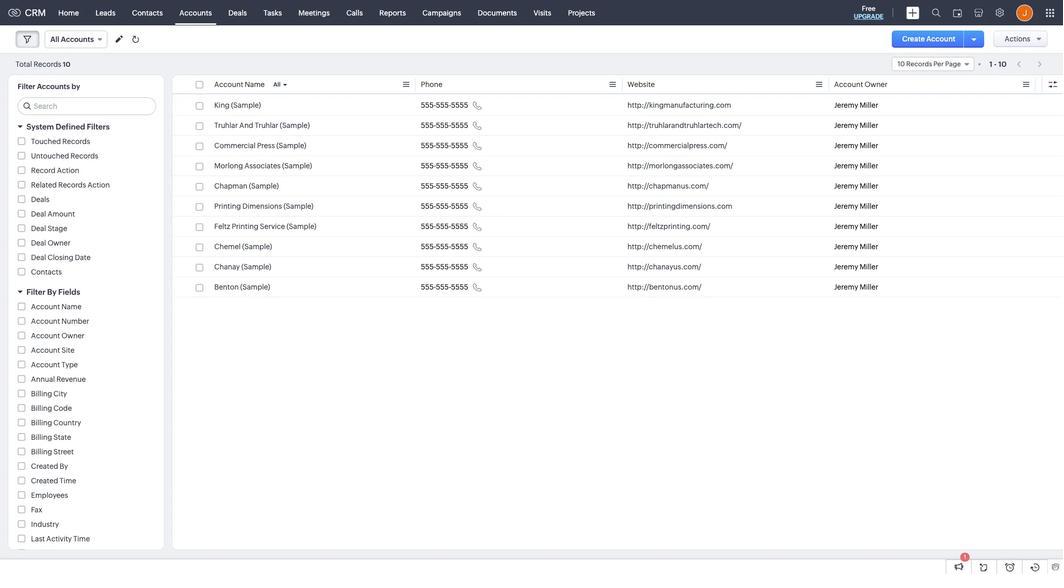 Task type: locate. For each thing, give the bounding box(es) containing it.
1 vertical spatial filter
[[26, 288, 45, 297]]

1
[[990, 60, 993, 68], [964, 555, 966, 561]]

feltz
[[214, 223, 230, 231]]

8 miller from the top
[[860, 243, 879, 251]]

0 horizontal spatial account owner
[[31, 332, 84, 340]]

http://truhlarandtruhlartech.com/
[[628, 121, 742, 130]]

account name up king (sample)
[[214, 80, 265, 89]]

1 horizontal spatial account name
[[214, 80, 265, 89]]

truhlar up press
[[255, 121, 278, 130]]

10 jeremy miller from the top
[[834, 283, 879, 292]]

(sample) inside 'link'
[[231, 101, 261, 109]]

website
[[628, 80, 655, 89]]

filter for filter accounts by
[[18, 83, 35, 91]]

total
[[16, 60, 32, 68]]

profile element
[[1010, 0, 1039, 25]]

printing down "chapman"
[[214, 202, 241, 211]]

0 vertical spatial account owner
[[834, 80, 888, 89]]

10 miller from the top
[[860, 283, 879, 292]]

4 jeremy miller from the top
[[834, 162, 879, 170]]

billing down billing city
[[31, 405, 52, 413]]

deals left tasks in the top left of the page
[[228, 9, 247, 17]]

contacts link
[[124, 0, 171, 25]]

free upgrade
[[854, 5, 884, 20]]

http://feltzprinting.com/ link
[[628, 222, 710, 232]]

4 5555 from the top
[[451, 162, 468, 170]]

row group
[[172, 95, 1063, 298]]

billing street
[[31, 448, 74, 457]]

5 miller from the top
[[860, 182, 879, 190]]

action down untouched records
[[88, 181, 110, 189]]

time right activity
[[73, 536, 90, 544]]

(sample) up service
[[284, 202, 314, 211]]

(sample) up and on the top left of page
[[231, 101, 261, 109]]

3 miller from the top
[[860, 142, 879, 150]]

1 for 1
[[964, 555, 966, 561]]

0 vertical spatial 1
[[990, 60, 993, 68]]

filter down total
[[18, 83, 35, 91]]

0 horizontal spatial all
[[50, 35, 59, 44]]

employees
[[31, 492, 68, 500]]

http://feltzprinting.com/
[[628, 223, 710, 231]]

jeremy miller for http://chapmanus.com/
[[834, 182, 879, 190]]

(sample) right associates at the left top of the page
[[282, 162, 312, 170]]

1 vertical spatial action
[[88, 181, 110, 189]]

0 vertical spatial created
[[31, 463, 58, 471]]

1 deal from the top
[[31, 210, 46, 218]]

crm
[[25, 7, 46, 18]]

555-555-5555 for king (sample)
[[421, 101, 468, 109]]

1 horizontal spatial 10
[[898, 60, 905, 68]]

fax
[[31, 506, 42, 515]]

type
[[62, 361, 78, 369]]

6 555-555-5555 from the top
[[421, 202, 468, 211]]

5 billing from the top
[[31, 448, 52, 457]]

8 jeremy from the top
[[834, 243, 858, 251]]

2 billing from the top
[[31, 405, 52, 413]]

555-555-5555 for feltz printing service (sample)
[[421, 223, 468, 231]]

0 horizontal spatial deals
[[31, 196, 50, 204]]

6 5555 from the top
[[451, 202, 468, 211]]

records inside field
[[906, 60, 932, 68]]

1 jeremy from the top
[[834, 101, 858, 109]]

10
[[999, 60, 1007, 68], [898, 60, 905, 68], [63, 60, 70, 68]]

7 555-555-5555 from the top
[[421, 223, 468, 231]]

2 miller from the top
[[860, 121, 879, 130]]

jeremy miller for http://chanayus.com/
[[834, 263, 879, 271]]

7 jeremy miller from the top
[[834, 223, 879, 231]]

deal owner
[[31, 239, 71, 248]]

accounts inside field
[[61, 35, 94, 44]]

free
[[862, 5, 876, 12]]

10 right -
[[999, 60, 1007, 68]]

reports
[[379, 9, 406, 17]]

created for created time
[[31, 477, 58, 486]]

4 billing from the top
[[31, 434, 52, 442]]

2 created from the top
[[31, 477, 58, 486]]

miller for http://bentonus.com/
[[860, 283, 879, 292]]

0 horizontal spatial account name
[[31, 303, 81, 311]]

by down street
[[60, 463, 68, 471]]

6 jeremy from the top
[[834, 202, 858, 211]]

deal amount
[[31, 210, 75, 218]]

0 vertical spatial accounts
[[179, 9, 212, 17]]

billing up billing state
[[31, 419, 52, 428]]

555-
[[421, 101, 436, 109], [436, 101, 451, 109], [421, 121, 436, 130], [436, 121, 451, 130], [421, 142, 436, 150], [436, 142, 451, 150], [421, 162, 436, 170], [436, 162, 451, 170], [421, 182, 436, 190], [436, 182, 451, 190], [421, 202, 436, 211], [436, 202, 451, 211], [421, 223, 436, 231], [436, 223, 451, 231], [421, 243, 436, 251], [436, 243, 451, 251], [421, 263, 436, 271], [436, 263, 451, 271], [421, 283, 436, 292], [436, 283, 451, 292]]

0 vertical spatial action
[[57, 167, 79, 175]]

jeremy for http://kingmanufacturing.com
[[834, 101, 858, 109]]

action up the "related records action"
[[57, 167, 79, 175]]

2 vertical spatial accounts
[[37, 83, 70, 91]]

created
[[31, 463, 58, 471], [31, 477, 58, 486]]

truhlar and truhlar (sample) link
[[214, 120, 310, 131]]

deal up deal stage
[[31, 210, 46, 218]]

billing up created by
[[31, 448, 52, 457]]

records down defined at top
[[62, 138, 90, 146]]

10 for 1 - 10
[[999, 60, 1007, 68]]

truhlar left and on the top left of page
[[214, 121, 238, 130]]

accounts for all accounts
[[61, 35, 94, 44]]

1 5555 from the top
[[451, 101, 468, 109]]

create menu image
[[907, 6, 920, 19]]

1 vertical spatial account name
[[31, 303, 81, 311]]

0 horizontal spatial name
[[62, 303, 81, 311]]

1 jeremy miller from the top
[[834, 101, 879, 109]]

navigation
[[1012, 57, 1048, 72]]

10 5555 from the top
[[451, 283, 468, 292]]

service
[[260, 223, 285, 231]]

billing
[[31, 390, 52, 399], [31, 405, 52, 413], [31, 419, 52, 428], [31, 434, 52, 442], [31, 448, 52, 457]]

1 horizontal spatial account owner
[[834, 80, 888, 89]]

account name
[[214, 80, 265, 89], [31, 303, 81, 311]]

records down record action
[[58, 181, 86, 189]]

miller
[[860, 101, 879, 109], [860, 121, 879, 130], [860, 142, 879, 150], [860, 162, 879, 170], [860, 182, 879, 190], [860, 202, 879, 211], [860, 223, 879, 231], [860, 243, 879, 251], [860, 263, 879, 271], [860, 283, 879, 292]]

feltz printing service (sample) link
[[214, 222, 317, 232]]

king (sample) link
[[214, 100, 261, 111]]

0 horizontal spatial truhlar
[[214, 121, 238, 130]]

555-555-5555
[[421, 101, 468, 109], [421, 121, 468, 130], [421, 142, 468, 150], [421, 162, 468, 170], [421, 182, 468, 190], [421, 202, 468, 211], [421, 223, 468, 231], [421, 243, 468, 251], [421, 263, 468, 271], [421, 283, 468, 292]]

jeremy miller
[[834, 101, 879, 109], [834, 121, 879, 130], [834, 142, 879, 150], [834, 162, 879, 170], [834, 182, 879, 190], [834, 202, 879, 211], [834, 223, 879, 231], [834, 243, 879, 251], [834, 263, 879, 271], [834, 283, 879, 292]]

9 jeremy miller from the top
[[834, 263, 879, 271]]

4 555-555-5555 from the top
[[421, 162, 468, 170]]

country
[[53, 419, 81, 428]]

0 vertical spatial printing
[[214, 202, 241, 211]]

3 deal from the top
[[31, 239, 46, 248]]

billing down 'annual'
[[31, 390, 52, 399]]

555-555-5555 for benton (sample)
[[421, 283, 468, 292]]

1 vertical spatial by
[[60, 463, 68, 471]]

account
[[927, 35, 956, 43], [214, 80, 243, 89], [834, 80, 863, 89], [31, 303, 60, 311], [31, 318, 60, 326], [31, 332, 60, 340], [31, 347, 60, 355], [31, 361, 60, 369]]

billing for billing country
[[31, 419, 52, 428]]

1 horizontal spatial 1
[[990, 60, 993, 68]]

(sample) down chanay (sample) link
[[240, 283, 270, 292]]

1 miller from the top
[[860, 101, 879, 109]]

555-555-5555 for commercial press (sample)
[[421, 142, 468, 150]]

2 jeremy from the top
[[834, 121, 858, 130]]

by for modified
[[63, 550, 71, 558]]

by inside filter by fields dropdown button
[[47, 288, 57, 297]]

contacts down "closing"
[[31, 268, 62, 277]]

9 5555 from the top
[[451, 263, 468, 271]]

created up "employees"
[[31, 477, 58, 486]]

555-555-5555 for printing dimensions (sample)
[[421, 202, 468, 211]]

records up filter accounts by
[[34, 60, 61, 68]]

miller for http://chemelus.com/
[[860, 243, 879, 251]]

filters
[[87, 122, 110, 131]]

1 vertical spatial created
[[31, 477, 58, 486]]

jeremy miller for http://chemelus.com/
[[834, 243, 879, 251]]

1 billing from the top
[[31, 390, 52, 399]]

printing
[[214, 202, 241, 211], [232, 223, 258, 231]]

billing country
[[31, 419, 81, 428]]

meetings link
[[290, 0, 338, 25]]

billing state
[[31, 434, 71, 442]]

truhlar and truhlar (sample)
[[214, 121, 310, 130]]

2 vertical spatial by
[[63, 550, 71, 558]]

deal
[[31, 210, 46, 218], [31, 225, 46, 233], [31, 239, 46, 248], [31, 254, 46, 262]]

filter accounts by
[[18, 83, 80, 91]]

http://morlongassociates.com/
[[628, 162, 733, 170]]

accounts down the home
[[61, 35, 94, 44]]

account inside button
[[927, 35, 956, 43]]

search image
[[932, 8, 941, 17]]

8 555-555-5555 from the top
[[421, 243, 468, 251]]

billing for billing city
[[31, 390, 52, 399]]

accounts left deals link
[[179, 9, 212, 17]]

(sample) right service
[[287, 223, 317, 231]]

7 jeremy from the top
[[834, 223, 858, 231]]

deal down the deal owner
[[31, 254, 46, 262]]

time down created by
[[60, 477, 76, 486]]

1 vertical spatial deals
[[31, 196, 50, 204]]

accounts left "by"
[[37, 83, 70, 91]]

1 for 1 - 10
[[990, 60, 993, 68]]

0 vertical spatial all
[[50, 35, 59, 44]]

name down fields
[[62, 303, 81, 311]]

records for untouched
[[70, 152, 98, 160]]

5555 for http://morlongassociates.com/
[[451, 162, 468, 170]]

by left fields
[[47, 288, 57, 297]]

account name for account number
[[31, 303, 81, 311]]

home
[[58, 9, 79, 17]]

per
[[934, 60, 944, 68]]

all up truhlar and truhlar (sample) link
[[273, 81, 281, 88]]

all inside field
[[50, 35, 59, 44]]

filter
[[18, 83, 35, 91], [26, 288, 45, 297]]

5555 for http://chemelus.com/
[[451, 243, 468, 251]]

by down last activity time
[[63, 550, 71, 558]]

billing code
[[31, 405, 72, 413]]

3 555-555-5555 from the top
[[421, 142, 468, 150]]

create account
[[902, 35, 956, 43]]

records left per at top
[[906, 60, 932, 68]]

deals down the related
[[31, 196, 50, 204]]

accounts inside 'link'
[[179, 9, 212, 17]]

all for all accounts
[[50, 35, 59, 44]]

8 5555 from the top
[[451, 243, 468, 251]]

billing city
[[31, 390, 67, 399]]

2 horizontal spatial 10
[[999, 60, 1007, 68]]

morlong
[[214, 162, 243, 170]]

4 jeremy from the top
[[834, 162, 858, 170]]

site
[[62, 347, 74, 355]]

king
[[214, 101, 230, 109]]

1 horizontal spatial contacts
[[132, 9, 163, 17]]

account name up account number
[[31, 303, 81, 311]]

1 555-555-5555 from the top
[[421, 101, 468, 109]]

system defined filters button
[[8, 118, 164, 136]]

actions
[[1005, 35, 1031, 43]]

printing up chemel (sample) link
[[232, 223, 258, 231]]

http://chemelus.com/ link
[[628, 242, 702, 252]]

10 inside field
[[898, 60, 905, 68]]

5 jeremy miller from the top
[[834, 182, 879, 190]]

billing for billing code
[[31, 405, 52, 413]]

4 miller from the top
[[860, 162, 879, 170]]

(sample)
[[231, 101, 261, 109], [280, 121, 310, 130], [276, 142, 306, 150], [282, 162, 312, 170], [249, 182, 279, 190], [284, 202, 314, 211], [287, 223, 317, 231], [242, 243, 272, 251], [241, 263, 271, 271], [240, 283, 270, 292]]

all accounts
[[50, 35, 94, 44]]

feltz printing service (sample)
[[214, 223, 317, 231]]

0 horizontal spatial 1
[[964, 555, 966, 561]]

6 jeremy miller from the top
[[834, 202, 879, 211]]

untouched
[[31, 152, 69, 160]]

0 vertical spatial account name
[[214, 80, 265, 89]]

jeremy
[[834, 101, 858, 109], [834, 121, 858, 130], [834, 142, 858, 150], [834, 162, 858, 170], [834, 182, 858, 190], [834, 202, 858, 211], [834, 223, 858, 231], [834, 243, 858, 251], [834, 263, 858, 271], [834, 283, 858, 292]]

2 deal from the top
[[31, 225, 46, 233]]

filter for filter by fields
[[26, 288, 45, 297]]

action
[[57, 167, 79, 175], [88, 181, 110, 189]]

4 deal from the top
[[31, 254, 46, 262]]

http://printingdimensions.com link
[[628, 201, 733, 212]]

owner
[[865, 80, 888, 89], [48, 239, 71, 248], [62, 332, 84, 340]]

billing for billing street
[[31, 448, 52, 457]]

0 horizontal spatial 10
[[63, 60, 70, 68]]

5555 for http://commercialpress.com/
[[451, 142, 468, 150]]

last
[[31, 536, 45, 544]]

campaigns
[[423, 9, 461, 17]]

filter inside dropdown button
[[26, 288, 45, 297]]

1 horizontal spatial name
[[245, 80, 265, 89]]

1 vertical spatial time
[[73, 536, 90, 544]]

deal stage
[[31, 225, 67, 233]]

miller for http://printingdimensions.com
[[860, 202, 879, 211]]

by for filter
[[47, 288, 57, 297]]

1 horizontal spatial all
[[273, 81, 281, 88]]

555-555-5555 for chemel (sample)
[[421, 243, 468, 251]]

5 jeremy from the top
[[834, 182, 858, 190]]

deal left stage
[[31, 225, 46, 233]]

1 horizontal spatial truhlar
[[255, 121, 278, 130]]

0 vertical spatial by
[[47, 288, 57, 297]]

5555 for http://printingdimensions.com
[[451, 202, 468, 211]]

3 jeremy miller from the top
[[834, 142, 879, 150]]

5555 for http://truhlarandtruhlartech.com/
[[451, 121, 468, 130]]

jeremy for http://morlongassociates.com/
[[834, 162, 858, 170]]

amount
[[48, 210, 75, 218]]

10 555-555-5555 from the top
[[421, 283, 468, 292]]

7 miller from the top
[[860, 223, 879, 231]]

search element
[[926, 0, 947, 25]]

contacts right leads link
[[132, 9, 163, 17]]

10 Records Per Page field
[[892, 57, 975, 71]]

1 vertical spatial all
[[273, 81, 281, 88]]

filter left fields
[[26, 288, 45, 297]]

miller for http://kingmanufacturing.com
[[860, 101, 879, 109]]

created for created by
[[31, 463, 58, 471]]

5 555-555-5555 from the top
[[421, 182, 468, 190]]

10 down 'all accounts'
[[63, 60, 70, 68]]

records down touched records on the top of the page
[[70, 152, 98, 160]]

billing up billing street
[[31, 434, 52, 442]]

all for all
[[273, 81, 281, 88]]

jeremy miller for http://printingdimensions.com
[[834, 202, 879, 211]]

-
[[994, 60, 997, 68]]

3 5555 from the top
[[451, 142, 468, 150]]

10 inside total records 10
[[63, 60, 70, 68]]

http://bentonus.com/ link
[[628, 282, 702, 293]]

555-555-5555 for truhlar and truhlar (sample)
[[421, 121, 468, 130]]

5 5555 from the top
[[451, 182, 468, 190]]

10 down create
[[898, 60, 905, 68]]

3 billing from the top
[[31, 419, 52, 428]]

9 miller from the top
[[860, 263, 879, 271]]

leads link
[[87, 0, 124, 25]]

1 vertical spatial contacts
[[31, 268, 62, 277]]

9 jeremy from the top
[[834, 263, 858, 271]]

(sample) right press
[[276, 142, 306, 150]]

1 created from the top
[[31, 463, 58, 471]]

6 miller from the top
[[860, 202, 879, 211]]

records for 10
[[906, 60, 932, 68]]

miller for http://morlongassociates.com/
[[860, 162, 879, 170]]

8 jeremy miller from the top
[[834, 243, 879, 251]]

all up total records 10
[[50, 35, 59, 44]]

deal down deal stage
[[31, 239, 46, 248]]

10 jeremy from the top
[[834, 283, 858, 292]]

created down billing street
[[31, 463, 58, 471]]

1 horizontal spatial action
[[88, 181, 110, 189]]

9 555-555-5555 from the top
[[421, 263, 468, 271]]

7 5555 from the top
[[451, 223, 468, 231]]

1 vertical spatial accounts
[[61, 35, 94, 44]]

2 5555 from the top
[[451, 121, 468, 130]]

records for related
[[58, 181, 86, 189]]

morlong associates (sample) link
[[214, 161, 312, 171]]

deal for deal amount
[[31, 210, 46, 218]]

0 vertical spatial name
[[245, 80, 265, 89]]

name up king (sample)
[[245, 80, 265, 89]]

2 555-555-5555 from the top
[[421, 121, 468, 130]]

0 vertical spatial filter
[[18, 83, 35, 91]]

3 jeremy from the top
[[834, 142, 858, 150]]

1 vertical spatial owner
[[48, 239, 71, 248]]

miller for http://commercialpress.com/
[[860, 142, 879, 150]]

number
[[62, 318, 89, 326]]

1 vertical spatial name
[[62, 303, 81, 311]]

http://chapmanus.com/ link
[[628, 181, 709, 191]]

1 horizontal spatial deals
[[228, 9, 247, 17]]

2 jeremy miller from the top
[[834, 121, 879, 130]]

1 vertical spatial 1
[[964, 555, 966, 561]]



Task type: describe. For each thing, give the bounding box(es) containing it.
(sample) down chemel (sample)
[[241, 263, 271, 271]]

touched
[[31, 138, 61, 146]]

2 truhlar from the left
[[255, 121, 278, 130]]

records for total
[[34, 60, 61, 68]]

meetings
[[299, 9, 330, 17]]

chemel (sample)
[[214, 243, 272, 251]]

by
[[71, 83, 80, 91]]

activity
[[46, 536, 72, 544]]

visits
[[534, 9, 551, 17]]

1 truhlar from the left
[[214, 121, 238, 130]]

All Accounts field
[[45, 31, 107, 48]]

date
[[75, 254, 91, 262]]

555-555-5555 for chapman (sample)
[[421, 182, 468, 190]]

http://kingmanufacturing.com
[[628, 101, 731, 109]]

0 vertical spatial time
[[60, 477, 76, 486]]

crm link
[[8, 7, 46, 18]]

account number
[[31, 318, 89, 326]]

1 - 10
[[990, 60, 1007, 68]]

king (sample)
[[214, 101, 261, 109]]

record action
[[31, 167, 79, 175]]

created time
[[31, 477, 76, 486]]

name for all
[[245, 80, 265, 89]]

jeremy for http://feltzprinting.com/
[[834, 223, 858, 231]]

street
[[53, 448, 74, 457]]

(sample) up printing dimensions (sample)
[[249, 182, 279, 190]]

2 vertical spatial owner
[[62, 332, 84, 340]]

benton (sample)
[[214, 283, 270, 292]]

0 vertical spatial owner
[[865, 80, 888, 89]]

row group containing king (sample)
[[172, 95, 1063, 298]]

0 horizontal spatial contacts
[[31, 268, 62, 277]]

printing dimensions (sample)
[[214, 202, 314, 211]]

deal for deal closing date
[[31, 254, 46, 262]]

http://morlongassociates.com/ link
[[628, 161, 733, 171]]

projects link
[[560, 0, 604, 25]]

phone
[[421, 80, 443, 89]]

jeremy for http://printingdimensions.com
[[834, 202, 858, 211]]

jeremy miller for http://truhlarandtruhlartech.com/
[[834, 121, 879, 130]]

home link
[[50, 0, 87, 25]]

industry
[[31, 521, 59, 529]]

annual
[[31, 376, 55, 384]]

commercial press (sample)
[[214, 142, 306, 150]]

code
[[53, 405, 72, 413]]

create
[[902, 35, 925, 43]]

documents
[[478, 9, 517, 17]]

create menu element
[[900, 0, 926, 25]]

closing
[[48, 254, 73, 262]]

calls link
[[338, 0, 371, 25]]

record
[[31, 167, 55, 175]]

(sample) down the feltz printing service (sample)
[[242, 243, 272, 251]]

documents link
[[470, 0, 525, 25]]

name for account number
[[62, 303, 81, 311]]

jeremy for http://chanayus.com/
[[834, 263, 858, 271]]

http://printingdimensions.com
[[628, 202, 733, 211]]

deal for deal stage
[[31, 225, 46, 233]]

projects
[[568, 9, 595, 17]]

chanay (sample)
[[214, 263, 271, 271]]

http://chapmanus.com/
[[628, 182, 709, 190]]

filter by fields button
[[8, 283, 164, 301]]

commercial
[[214, 142, 256, 150]]

chanay (sample) link
[[214, 262, 271, 272]]

jeremy for http://commercialpress.com/
[[834, 142, 858, 150]]

billing for billing state
[[31, 434, 52, 442]]

Search text field
[[18, 98, 156, 115]]

(sample) inside "link"
[[276, 142, 306, 150]]

press
[[257, 142, 275, 150]]

555-555-5555 for morlong associates (sample)
[[421, 162, 468, 170]]

tasks link
[[255, 0, 290, 25]]

morlong associates (sample)
[[214, 162, 312, 170]]

annual revenue
[[31, 376, 86, 384]]

555-555-5555 for chanay (sample)
[[421, 263, 468, 271]]

0 vertical spatial deals
[[228, 9, 247, 17]]

modified
[[31, 550, 61, 558]]

0 vertical spatial contacts
[[132, 9, 163, 17]]

benton (sample) link
[[214, 282, 270, 293]]

jeremy miller for http://bentonus.com/
[[834, 283, 879, 292]]

5555 for http://kingmanufacturing.com
[[451, 101, 468, 109]]

untouched records
[[31, 152, 98, 160]]

account site
[[31, 347, 74, 355]]

1 vertical spatial account owner
[[31, 332, 84, 340]]

10 for total records 10
[[63, 60, 70, 68]]

http://chanayus.com/
[[628, 263, 701, 271]]

tasks
[[264, 9, 282, 17]]

5555 for http://chanayus.com/
[[451, 263, 468, 271]]

state
[[53, 434, 71, 442]]

http://truhlarandtruhlartech.com/ link
[[628, 120, 742, 131]]

fields
[[58, 288, 80, 297]]

printing dimensions (sample) link
[[214, 201, 314, 212]]

5555 for http://feltzprinting.com/
[[451, 223, 468, 231]]

5555 for http://chapmanus.com/
[[451, 182, 468, 190]]

related
[[31, 181, 57, 189]]

stage
[[48, 225, 67, 233]]

0 horizontal spatial action
[[57, 167, 79, 175]]

filter by fields
[[26, 288, 80, 297]]

deal closing date
[[31, 254, 91, 262]]

miller for http://truhlarandtruhlartech.com/
[[860, 121, 879, 130]]

chapman
[[214, 182, 247, 190]]

and
[[239, 121, 253, 130]]

visits link
[[525, 0, 560, 25]]

modified by
[[31, 550, 71, 558]]

chapman (sample) link
[[214, 181, 279, 191]]

(sample) up commercial press (sample) "link" on the left top of page
[[280, 121, 310, 130]]

campaigns link
[[414, 0, 470, 25]]

miller for http://chapmanus.com/
[[860, 182, 879, 190]]

miller for http://chanayus.com/
[[860, 263, 879, 271]]

deals link
[[220, 0, 255, 25]]

records for touched
[[62, 138, 90, 146]]

accounts for filter accounts by
[[37, 83, 70, 91]]

jeremy miller for http://commercialpress.com/
[[834, 142, 879, 150]]

jeremy miller for http://feltzprinting.com/
[[834, 223, 879, 231]]

5555 for http://bentonus.com/
[[451, 283, 468, 292]]

10 records per page
[[898, 60, 961, 68]]

jeremy for http://truhlarandtruhlartech.com/
[[834, 121, 858, 130]]

reports link
[[371, 0, 414, 25]]

create account button
[[892, 31, 966, 48]]

dimensions
[[242, 202, 282, 211]]

jeremy miller for http://morlongassociates.com/
[[834, 162, 879, 170]]

calls
[[346, 9, 363, 17]]

jeremy miller for http://kingmanufacturing.com
[[834, 101, 879, 109]]

calendar image
[[953, 9, 962, 17]]

jeremy for http://chemelus.com/
[[834, 243, 858, 251]]

profile image
[[1017, 4, 1033, 21]]

1 vertical spatial printing
[[232, 223, 258, 231]]

chemel (sample) link
[[214, 242, 272, 252]]

miller for http://feltzprinting.com/
[[860, 223, 879, 231]]

system
[[26, 122, 54, 131]]

chemel
[[214, 243, 241, 251]]

jeremy for http://chapmanus.com/
[[834, 182, 858, 190]]

jeremy for http://bentonus.com/
[[834, 283, 858, 292]]

deal for deal owner
[[31, 239, 46, 248]]

city
[[53, 390, 67, 399]]

by for created
[[60, 463, 68, 471]]

account name for all
[[214, 80, 265, 89]]



Task type: vqa. For each thing, say whether or not it's contained in the screenshot.
the top Result
no



